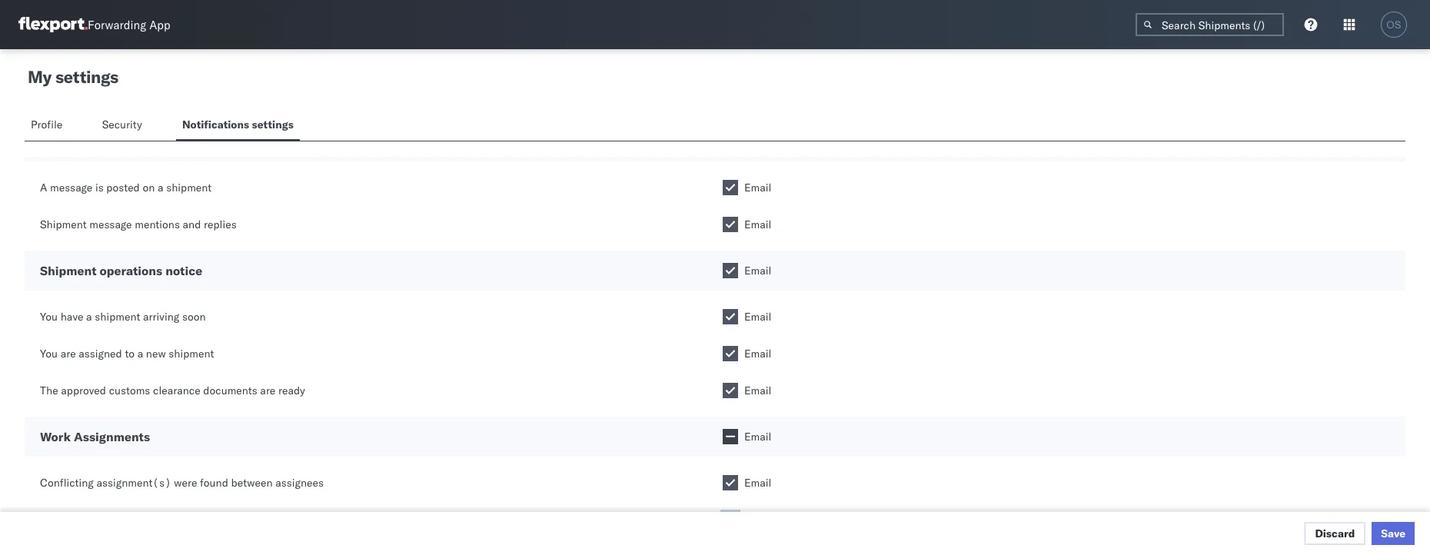 Task type: describe. For each thing, give the bounding box(es) containing it.
assignment(s) for conflicting
[[97, 476, 171, 489]]

were for conflicting
[[174, 476, 197, 489]]

notifications settings button
[[176, 111, 300, 141]]

conflicting assignment(s) were found between assignees
[[40, 476, 324, 489]]

arriving
[[143, 310, 179, 323]]

email for you are assigned to a new shipment
[[744, 347, 772, 360]]

is
[[95, 181, 104, 194]]

and
[[183, 218, 201, 231]]

new
[[146, 347, 166, 360]]

2 horizontal spatial a
[[158, 181, 163, 194]]

save
[[1381, 527, 1406, 540]]

you for you are assigned to a new shipment
[[40, 347, 58, 360]]

os button
[[1377, 7, 1412, 42]]

notifications
[[182, 118, 249, 131]]

settings for my settings
[[55, 66, 118, 87]]

assignment(s) for missing
[[81, 513, 155, 526]]

posted
[[106, 181, 140, 194]]

customs
[[109, 384, 150, 397]]

my
[[28, 66, 51, 87]]

you for you have a shipment arriving soon
[[40, 310, 58, 323]]

profile button
[[25, 111, 71, 141]]

shipment for shipment message mentions and replies
[[40, 218, 87, 231]]

were for missing
[[158, 513, 181, 526]]

forwarding
[[88, 17, 146, 32]]

notice
[[165, 263, 202, 278]]

email for shipment operations notice
[[744, 264, 772, 277]]

email for you have a shipment arriving soon
[[744, 310, 772, 323]]

you have a shipment arriving soon
[[40, 310, 206, 323]]

found for conflicting assignment(s) were found between assignees
[[200, 476, 228, 489]]

you are assigned to a new shipment
[[40, 347, 214, 360]]

forwarding app link
[[18, 17, 170, 32]]

assigned
[[79, 347, 122, 360]]

1 vertical spatial shipment
[[95, 310, 140, 323]]

1 horizontal spatial are
[[260, 384, 276, 397]]

missing assignment(s) were found
[[40, 513, 212, 526]]

Search Shipments (/) text field
[[1136, 13, 1284, 36]]

on
[[143, 181, 155, 194]]

ready
[[278, 384, 305, 397]]

email for work assignments
[[744, 430, 772, 443]]

approved
[[61, 384, 106, 397]]

discard
[[1315, 527, 1355, 540]]

operations
[[100, 263, 162, 278]]

email for a message is posted on a shipment
[[744, 181, 772, 194]]



Task type: vqa. For each thing, say whether or not it's contained in the screenshot.
the left ARE
yes



Task type: locate. For each thing, give the bounding box(es) containing it.
7 email from the top
[[744, 430, 772, 443]]

have
[[60, 310, 83, 323]]

1 horizontal spatial settings
[[252, 118, 294, 131]]

settings right my
[[55, 66, 118, 87]]

message
[[50, 181, 93, 194], [89, 218, 132, 231]]

save button
[[1372, 522, 1415, 545]]

app
[[149, 17, 170, 32]]

between
[[231, 476, 273, 489]]

1 you from the top
[[40, 310, 58, 323]]

found left "between"
[[200, 476, 228, 489]]

missing
[[40, 513, 78, 526]]

were
[[174, 476, 197, 489], [158, 513, 181, 526]]

1 vertical spatial you
[[40, 347, 58, 360]]

1 vertical spatial a
[[86, 310, 92, 323]]

0 vertical spatial message
[[50, 181, 93, 194]]

shipment
[[166, 181, 212, 194], [95, 310, 140, 323], [169, 347, 214, 360]]

work assignments
[[40, 429, 150, 444]]

you
[[40, 310, 58, 323], [40, 347, 58, 360]]

a message is posted on a shipment
[[40, 181, 212, 194]]

4 email from the top
[[744, 310, 772, 323]]

assignment(s)
[[97, 476, 171, 489], [81, 513, 155, 526]]

a
[[40, 181, 47, 194]]

conflicting
[[40, 476, 94, 489]]

notifications settings
[[182, 118, 294, 131]]

to
[[125, 347, 135, 360]]

6 email from the top
[[744, 384, 772, 397]]

1 horizontal spatial a
[[137, 347, 143, 360]]

shipment up the you are assigned to a new shipment
[[95, 310, 140, 323]]

you left have
[[40, 310, 58, 323]]

security button
[[96, 111, 151, 141]]

1 vertical spatial were
[[158, 513, 181, 526]]

0 vertical spatial shipment
[[166, 181, 212, 194]]

message for shipment
[[89, 218, 132, 231]]

mentions
[[135, 218, 180, 231]]

2 shipment from the top
[[40, 263, 96, 278]]

0 vertical spatial shipment
[[40, 218, 87, 231]]

assignment(s) up missing assignment(s) were found
[[97, 476, 171, 489]]

5 email from the top
[[744, 347, 772, 360]]

shipment for new
[[169, 347, 214, 360]]

soon
[[182, 310, 206, 323]]

work
[[40, 429, 71, 444]]

None checkbox
[[723, 180, 738, 195], [723, 346, 738, 361], [723, 180, 738, 195], [723, 346, 738, 361]]

shipment up and
[[166, 181, 212, 194]]

assignments
[[74, 429, 150, 444]]

shipment down a
[[40, 218, 87, 231]]

replies
[[204, 218, 237, 231]]

1 shipment from the top
[[40, 218, 87, 231]]

a right to
[[137, 347, 143, 360]]

you up the
[[40, 347, 58, 360]]

settings right notifications
[[252, 118, 294, 131]]

shipment operations notice
[[40, 263, 202, 278]]

0 vertical spatial are
[[60, 347, 76, 360]]

clearance
[[153, 384, 201, 397]]

8 email from the top
[[744, 476, 772, 489]]

were down conflicting assignment(s) were found between assignees
[[158, 513, 181, 526]]

are
[[60, 347, 76, 360], [260, 384, 276, 397]]

0 vertical spatial a
[[158, 181, 163, 194]]

a right on
[[158, 181, 163, 194]]

email for the approved customs clearance documents are ready
[[744, 384, 772, 397]]

shipment message mentions and replies
[[40, 218, 237, 231]]

shipment for shipment operations notice
[[40, 263, 96, 278]]

1 vertical spatial assignment(s)
[[81, 513, 155, 526]]

my settings
[[28, 66, 118, 87]]

1 vertical spatial shipment
[[40, 263, 96, 278]]

os
[[1387, 19, 1402, 30]]

settings
[[55, 66, 118, 87], [252, 118, 294, 131]]

assignment(s) right missing
[[81, 513, 155, 526]]

the approved customs clearance documents are ready
[[40, 384, 305, 397]]

found for missing assignment(s) were found
[[184, 513, 212, 526]]

the
[[40, 384, 58, 397]]

1 vertical spatial settings
[[252, 118, 294, 131]]

flexport. image
[[18, 17, 88, 32]]

3 email from the top
[[744, 264, 772, 277]]

2 you from the top
[[40, 347, 58, 360]]

forwarding app
[[88, 17, 170, 32]]

a right have
[[86, 310, 92, 323]]

email for conflicting assignment(s) were found between assignees
[[744, 476, 772, 489]]

2 vertical spatial shipment
[[169, 347, 214, 360]]

settings for notifications settings
[[252, 118, 294, 131]]

shipment for a
[[166, 181, 212, 194]]

shipment
[[40, 218, 87, 231], [40, 263, 96, 278]]

discard button
[[1305, 522, 1366, 545]]

assignees
[[276, 476, 324, 489]]

1 vertical spatial message
[[89, 218, 132, 231]]

a
[[158, 181, 163, 194], [86, 310, 92, 323], [137, 347, 143, 360]]

documents
[[203, 384, 257, 397]]

0 horizontal spatial a
[[86, 310, 92, 323]]

shipment up have
[[40, 263, 96, 278]]

0 vertical spatial were
[[174, 476, 197, 489]]

message down is
[[89, 218, 132, 231]]

None checkbox
[[723, 217, 738, 232], [723, 263, 738, 278], [723, 309, 738, 325], [723, 383, 738, 398], [723, 429, 738, 444], [723, 475, 738, 491], [723, 217, 738, 232], [723, 263, 738, 278], [723, 309, 738, 325], [723, 383, 738, 398], [723, 429, 738, 444], [723, 475, 738, 491]]

found down conflicting assignment(s) were found between assignees
[[184, 513, 212, 526]]

security
[[102, 118, 142, 131]]

message for a
[[50, 181, 93, 194]]

0 vertical spatial you
[[40, 310, 58, 323]]

2 vertical spatial a
[[137, 347, 143, 360]]

1 email from the top
[[744, 181, 772, 194]]

settings inside button
[[252, 118, 294, 131]]

0 vertical spatial assignment(s)
[[97, 476, 171, 489]]

0 horizontal spatial are
[[60, 347, 76, 360]]

message right a
[[50, 181, 93, 194]]

2 email from the top
[[744, 218, 772, 231]]

found
[[200, 476, 228, 489], [184, 513, 212, 526]]

were left "between"
[[174, 476, 197, 489]]

are left ready
[[260, 384, 276, 397]]

are left assigned
[[60, 347, 76, 360]]

0 horizontal spatial settings
[[55, 66, 118, 87]]

0 vertical spatial settings
[[55, 66, 118, 87]]

1 vertical spatial found
[[184, 513, 212, 526]]

0 vertical spatial found
[[200, 476, 228, 489]]

1 vertical spatial are
[[260, 384, 276, 397]]

email for shipment message mentions and replies
[[744, 218, 772, 231]]

profile
[[31, 118, 62, 131]]

shipment right new
[[169, 347, 214, 360]]

email
[[744, 181, 772, 194], [744, 218, 772, 231], [744, 264, 772, 277], [744, 310, 772, 323], [744, 347, 772, 360], [744, 384, 772, 397], [744, 430, 772, 443], [744, 476, 772, 489]]



